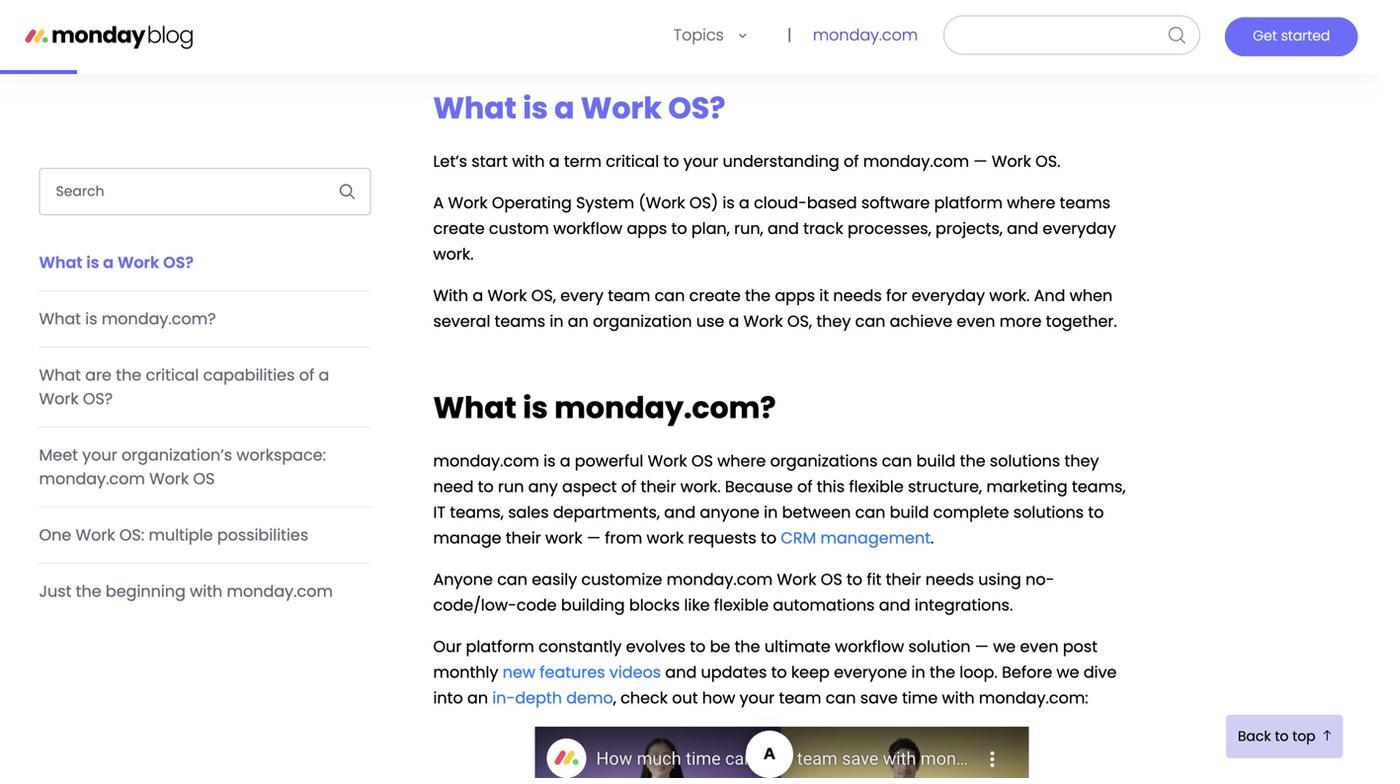 Task type: vqa. For each thing, say whether or not it's contained in the screenshot.
monday.com work management Image
no



Task type: describe. For each thing, give the bounding box(es) containing it.
powerful
[[575, 450, 644, 472]]

os:
[[119, 524, 144, 546]]

videos
[[610, 662, 661, 684]]

to inside and updates to keep everyone in the loop. before we dive into an
[[771, 662, 787, 684]]

1 vertical spatial their
[[506, 527, 541, 549]]

needs inside anyone can easily customize monday.com work os to fit their needs using no- code/low-code building blocks like flexible automations and integrations.
[[926, 569, 974, 591]]

new features videos
[[503, 662, 661, 684]]

workflow inside our platform constantly evolves to be the ultimate workflow solution — we even post monthly
[[835, 636, 904, 658]]

an inside with a work os, every team can create the apps it needs for everyday work. and when several teams in an organization use a work os, they can achieve even more together.
[[568, 310, 589, 333]]

anyone can easily customize monday.com work os to fit their needs using no- code/low-code building blocks like flexible automations and integrations.
[[433, 569, 1055, 617]]

what for what are the critical capabilities of a work os? link
[[39, 364, 81, 386]]

their inside anyone can easily customize monday.com work os to fit their needs using no- code/low-code building blocks like flexible automations and integrations.
[[886, 569, 921, 591]]

using
[[979, 569, 1022, 591]]

between
[[782, 501, 851, 524]]

needs inside with a work os, every team can create the apps it needs for everyday work. and when several teams in an organization use a work os, they can achieve even more together.
[[833, 285, 882, 307]]

work up "term"
[[581, 87, 662, 129]]

before
[[1002, 662, 1053, 684]]

1 horizontal spatial their
[[641, 476, 676, 498]]

our
[[433, 636, 462, 658]]

0 vertical spatial build
[[917, 450, 956, 472]]

0 vertical spatial os?
[[668, 87, 726, 129]]

run,
[[734, 217, 764, 240]]

and right "projects,"
[[1007, 217, 1039, 240]]

system
[[576, 192, 634, 214]]

os)
[[690, 192, 719, 214]]

what for what is a work os? link
[[39, 251, 83, 274]]

can left save
[[826, 687, 856, 709]]

building
[[561, 594, 625, 617]]

check
[[621, 687, 668, 709]]

2 work from the left
[[647, 527, 684, 549]]

more
[[1000, 310, 1042, 333]]

save
[[860, 687, 898, 709]]

1 vertical spatial what is a work os?
[[39, 251, 194, 274]]

solution
[[909, 636, 971, 658]]

processes,
[[848, 217, 932, 240]]

monday.com:
[[979, 687, 1089, 709]]

work. inside with a work os, every team can create the apps it needs for everyday work. and when several teams in an organization use a work os, they can achieve even more together.
[[990, 285, 1030, 307]]

workflow inside the a work operating system (work os) is a cloud-based software platform where teams create custom workflow apps to plan, run, and track processes, projects, and everyday work.
[[553, 217, 623, 240]]

os inside monday.com is a powerful work os where organizations can build the solutions they need to run any aspect of their work. because of this flexible structure, marketing teams, it teams, sales departments, and anyone in between can build complete solutions to manage their work — from work requests to
[[692, 450, 713, 472]]

1 vertical spatial solutions
[[1014, 501, 1084, 524]]

use
[[696, 310, 725, 333]]

we inside our platform constantly evolves to be the ultimate workflow solution — we even post monthly
[[993, 636, 1016, 658]]

work inside the a work operating system (work os) is a cloud-based software platform where teams create custom workflow apps to plan, run, and track processes, projects, and everyday work.
[[448, 192, 488, 214]]

the inside and updates to keep everyone in the loop. before we dive into an
[[930, 662, 956, 684]]

top
[[1293, 727, 1316, 747]]

blocks
[[629, 594, 680, 617]]

new
[[503, 662, 536, 684]]

— inside monday.com is a powerful work os where organizations can build the solutions they need to run any aspect of their work. because of this flexible structure, marketing teams, it teams, sales departments, and anyone in between can build complete solutions to manage their work — from work requests to
[[587, 527, 601, 549]]

1 vertical spatial build
[[890, 501, 929, 524]]

1 horizontal spatial monday.com?
[[554, 387, 776, 429]]

your for in-
[[740, 687, 775, 709]]

0 horizontal spatial with
[[190, 581, 223, 603]]

requests
[[688, 527, 757, 549]]

plan,
[[692, 217, 730, 240]]

departments,
[[553, 501, 660, 524]]

0 vertical spatial monday.com?
[[102, 308, 216, 330]]

a inside monday.com is a powerful work os where organizations can build the solutions they need to run any aspect of their work. because of this flexible structure, marketing teams, it teams, sales departments, and anyone in between can build complete solutions to manage their work — from work requests to
[[560, 450, 571, 472]]

flexible inside monday.com is a powerful work os where organizations can build the solutions they need to run any aspect of their work. because of this flexible structure, marketing teams, it teams, sales departments, and anyone in between can build complete solutions to manage their work — from work requests to
[[849, 476, 904, 498]]

monday.com link
[[812, 0, 919, 73]]

get started link
[[1226, 17, 1358, 56]]

updates
[[701, 662, 767, 684]]

crm management link
[[781, 527, 931, 549]]

monthly
[[433, 662, 498, 684]]

new features videos link
[[503, 662, 661, 684]]

work. inside monday.com is a powerful work os where organizations can build the solutions they need to run any aspect of their work. because of this flexible structure, marketing teams, it teams, sales departments, and anyone in between can build complete solutions to manage their work — from work requests to
[[681, 476, 721, 498]]

code/low-
[[433, 594, 517, 617]]

topics
[[674, 24, 724, 46]]

they inside monday.com is a powerful work os where organizations can build the solutions they need to run any aspect of their work. because of this flexible structure, marketing teams, it teams, sales departments, and anyone in between can build complete solutions to manage their work — from work requests to
[[1065, 450, 1099, 472]]

aspect
[[562, 476, 617, 498]]

term
[[564, 150, 602, 172]]

in inside monday.com is a powerful work os where organizations can build the solutions they need to run any aspect of their work. because of this flexible structure, marketing teams, it teams, sales departments, and anyone in between can build complete solutions to manage their work — from work requests to
[[764, 501, 778, 524]]

workspace:
[[237, 444, 326, 466]]

constantly
[[539, 636, 622, 658]]

search text field
[[944, 15, 1156, 55]]

work right use
[[744, 310, 783, 333]]

anyone
[[700, 501, 760, 524]]

teams inside the a work operating system (work os) is a cloud-based software platform where teams create custom workflow apps to plan, run, and track processes, projects, and everyday work.
[[1060, 192, 1111, 214]]

team inside with a work os, every team can create the apps it needs for everyday work. and when several teams in an organization use a work os, they can achieve even more together.
[[608, 285, 651, 307]]

work up what is monday.com? link on the left top
[[118, 251, 159, 274]]

complete
[[933, 501, 1009, 524]]

for
[[886, 285, 908, 307]]

1 horizontal spatial with
[[512, 150, 545, 172]]

the inside with a work os, every team can create the apps it needs for everyday work. and when several teams in an organization use a work os, they can achieve even more together.
[[745, 285, 771, 307]]

in-
[[492, 687, 515, 709]]

what are the critical capabilities of a work os? link
[[39, 348, 371, 427]]

multiple
[[149, 524, 213, 546]]

is inside the a work operating system (work os) is a cloud-based software platform where teams create custom workflow apps to plan, run, and track processes, projects, and everyday work.
[[723, 192, 735, 214]]

one
[[39, 524, 71, 546]]

1 horizontal spatial what is monday.com?
[[433, 387, 776, 429]]

crm management .
[[781, 527, 938, 549]]

create inside with a work os, every team can create the apps it needs for everyday work. and when several teams in an organization use a work os, they can achieve even more together.
[[689, 285, 741, 307]]

be
[[710, 636, 731, 658]]

just the beginning with monday.com
[[39, 581, 333, 603]]

0 vertical spatial what is monday.com?
[[39, 308, 216, 330]]

our platform constantly evolves to be the ultimate workflow solution — we even post monthly
[[433, 636, 1098, 684]]

a inside the a work operating system (work os) is a cloud-based software platform where teams create custom workflow apps to plan, run, and track processes, projects, and everyday work.
[[739, 192, 750, 214]]

in-depth demo link
[[492, 687, 613, 709]]

can up 'management'
[[855, 501, 886, 524]]

of inside what are the critical capabilities of a work os?
[[299, 364, 314, 386]]

platform inside our platform constantly evolves to be the ultimate workflow solution — we even post monthly
[[466, 636, 534, 658]]

0 horizontal spatial teams,
[[450, 501, 504, 524]]

understanding
[[723, 150, 840, 172]]

any
[[528, 476, 558, 498]]

a work operating system (work os) is a cloud-based software platform where teams create custom workflow apps to plan, run, and track processes, projects, and everyday work.
[[433, 192, 1116, 265]]

0 vertical spatial —
[[974, 150, 988, 172]]

track
[[803, 217, 844, 240]]

it
[[433, 501, 446, 524]]

because
[[725, 476, 793, 498]]

manage
[[433, 527, 502, 549]]

organizations
[[770, 450, 878, 472]]

fit
[[867, 569, 882, 591]]

apps inside with a work os, every team can create the apps it needs for everyday work. and when several teams in an organization use a work os, they can achieve even more together.
[[775, 285, 815, 307]]

when
[[1070, 285, 1113, 307]]

what are the critical capabilities of a work os?
[[39, 364, 329, 410]]

a
[[433, 192, 444, 214]]

even inside our platform constantly evolves to be the ultimate workflow solution — we even post monthly
[[1020, 636, 1059, 658]]

are
[[85, 364, 112, 386]]

work inside anyone can easily customize monday.com work os to fit their needs using no- code/low-code building blocks like flexible automations and integrations.
[[777, 569, 817, 591]]

let's
[[433, 150, 467, 172]]

os.
[[1036, 150, 1061, 172]]

run
[[498, 476, 524, 498]]

it
[[820, 285, 829, 307]]

and updates to keep everyone in the loop. before we dive into an
[[433, 662, 1117, 709]]

and inside anyone can easily customize monday.com work os to fit their needs using no- code/low-code building blocks like flexible automations and integrations.
[[879, 594, 911, 617]]

0 horizontal spatial os,
[[531, 285, 556, 307]]

0 vertical spatial solutions
[[990, 450, 1061, 472]]

just the beginning with monday.com link
[[39, 564, 371, 620]]

crm
[[781, 527, 816, 549]]

dive
[[1084, 662, 1117, 684]]

everyday inside with a work os, every team can create the apps it needs for everyday work. and when several teams in an organization use a work os, they can achieve even more together.
[[912, 285, 985, 307]]

sales
[[508, 501, 549, 524]]

work up several
[[488, 285, 527, 307]]

where inside the a work operating system (work os) is a cloud-based software platform where teams create custom workflow apps to plan, run, and track processes, projects, and everyday work.
[[1007, 192, 1056, 214]]

os for meet your organization's workspace: monday.com work os
[[193, 468, 215, 490]]

management
[[821, 527, 931, 549]]

the inside our platform constantly evolves to be the ultimate workflow solution — we even post monthly
[[735, 636, 760, 658]]

— inside our platform constantly evolves to be the ultimate workflow solution — we even post monthly
[[975, 636, 989, 658]]

everyday inside the a work operating system (work os) is a cloud-based software platform where teams create custom workflow apps to plan, run, and track processes, projects, and everyday work.
[[1043, 217, 1116, 240]]

even inside with a work os, every team can create the apps it needs for everyday work. and when several teams in an organization use a work os, they can achieve even more together.
[[957, 310, 996, 333]]

several
[[433, 310, 491, 333]]

automations
[[773, 594, 875, 617]]

demo
[[566, 687, 613, 709]]



Task type: locate. For each thing, give the bounding box(es) containing it.
where
[[1007, 192, 1056, 214], [718, 450, 766, 472]]

2 horizontal spatial with
[[942, 687, 975, 709]]

critical up system
[[606, 150, 659, 172]]

can left achieve
[[855, 310, 886, 333]]

1 horizontal spatial they
[[1065, 450, 1099, 472]]

and
[[1034, 285, 1066, 307]]

this
[[817, 476, 845, 498]]

build up the structure,
[[917, 450, 956, 472]]

1 vertical spatial workflow
[[835, 636, 904, 658]]

0 horizontal spatial their
[[506, 527, 541, 549]]

work. up with
[[433, 243, 474, 265]]

os, right use
[[787, 310, 812, 333]]

your
[[684, 150, 719, 172], [82, 444, 117, 466], [740, 687, 775, 709]]

your right meet
[[82, 444, 117, 466]]

they
[[817, 310, 851, 333], [1065, 450, 1099, 472]]

apps
[[627, 217, 667, 240], [775, 285, 815, 307]]

0 vertical spatial teams
[[1060, 192, 1111, 214]]

team down keep
[[779, 687, 822, 709]]

0 vertical spatial create
[[433, 217, 485, 240]]

get
[[1253, 26, 1278, 45]]

platform up "projects,"
[[934, 192, 1003, 214]]

apps left it
[[775, 285, 815, 307]]

depth
[[515, 687, 562, 709]]

in inside with a work os, every team can create the apps it needs for everyday work. and when several teams in an organization use a work os, they can achieve even more together.
[[550, 310, 564, 333]]

everyday up achieve
[[912, 285, 985, 307]]

0 vertical spatial workflow
[[553, 217, 623, 240]]

0 vertical spatial critical
[[606, 150, 659, 172]]

their right fit
[[886, 569, 921, 591]]

create inside the a work operating system (work os) is a cloud-based software platform where teams create custom workflow apps to plan, run, and track processes, projects, and everyday work.
[[433, 217, 485, 240]]

work. up anyone at right
[[681, 476, 721, 498]]

solutions up marketing
[[990, 450, 1061, 472]]

is
[[523, 87, 548, 129], [723, 192, 735, 214], [86, 251, 99, 274], [85, 308, 97, 330], [523, 387, 548, 429], [544, 450, 556, 472]]

projects,
[[936, 217, 1003, 240]]

your up "os)"
[[684, 150, 719, 172]]

critical
[[606, 150, 659, 172], [146, 364, 199, 386]]

they inside with a work os, every team can create the apps it needs for everyday work. and when several teams in an organization use a work os, they can achieve even more together.
[[817, 310, 851, 333]]

workflow up everyone
[[835, 636, 904, 658]]

workflow
[[553, 217, 623, 240], [835, 636, 904, 658]]

2 vertical spatial with
[[942, 687, 975, 709]]

0 vertical spatial needs
[[833, 285, 882, 307]]

in down because
[[764, 501, 778, 524]]

what is a work os?
[[433, 87, 726, 129], [39, 251, 194, 274]]

an down every
[[568, 310, 589, 333]]

work up automations
[[777, 569, 817, 591]]

of right 'capabilities'
[[299, 364, 314, 386]]

0 horizontal spatial apps
[[627, 217, 667, 240]]

and inside and updates to keep everyone in the loop. before we dive into an
[[665, 662, 697, 684]]

the inside monday.com is a powerful work os where organizations can build the solutions they need to run any aspect of their work. because of this flexible structure, marketing teams, it teams, sales departments, and anyone in between can build complete solutions to manage their work — from work requests to
[[960, 450, 986, 472]]

evolves
[[626, 636, 686, 658]]

organization
[[593, 310, 692, 333]]

build
[[917, 450, 956, 472], [890, 501, 929, 524]]

0 vertical spatial teams,
[[1072, 476, 1126, 498]]

back to top
[[1238, 727, 1320, 747]]

get started
[[1253, 26, 1331, 45]]

out
[[672, 687, 698, 709]]

what inside what are the critical capabilities of a work os?
[[39, 364, 81, 386]]

1 horizontal spatial os
[[692, 450, 713, 472]]

cloud-
[[754, 192, 807, 214]]

1 work from the left
[[545, 527, 583, 549]]

platform up new
[[466, 636, 534, 658]]

one work os: multiple possibilities link
[[39, 508, 371, 563]]

2 horizontal spatial work.
[[990, 285, 1030, 307]]

work right powerful
[[648, 450, 687, 472]]

needs up integrations.
[[926, 569, 974, 591]]

of left this
[[797, 476, 813, 498]]

platform
[[934, 192, 1003, 214], [466, 636, 534, 658]]

1 vertical spatial everyday
[[912, 285, 985, 307]]

work inside meet your organization's workspace: monday.com work os
[[149, 468, 189, 490]]

beginning
[[106, 581, 186, 603]]

0 vertical spatial your
[[684, 150, 719, 172]]

to inside the a work operating system (work os) is a cloud-based software platform where teams create custom workflow apps to plan, run, and track processes, projects, and everyday work.
[[671, 217, 687, 240]]

work inside monday.com is a powerful work os where organizations can build the solutions they need to run any aspect of their work. because of this flexible structure, marketing teams, it teams, sales departments, and anyone in between can build complete solutions to manage their work — from work requests to
[[648, 450, 687, 472]]

1 horizontal spatial work
[[647, 527, 684, 549]]

0 horizontal spatial we
[[993, 636, 1016, 658]]

an left the in- at bottom left
[[467, 687, 488, 709]]

work
[[545, 527, 583, 549], [647, 527, 684, 549]]

os? down are
[[83, 388, 113, 410]]

2 horizontal spatial your
[[740, 687, 775, 709]]

0 vertical spatial they
[[817, 310, 851, 333]]

apps down the (work
[[627, 217, 667, 240]]

teams, right marketing
[[1072, 476, 1126, 498]]

started
[[1281, 26, 1331, 45]]

where down os. at right top
[[1007, 192, 1056, 214]]

needs
[[833, 285, 882, 307], [926, 569, 974, 591]]

platform inside the a work operating system (work os) is a cloud-based software platform where teams create custom workflow apps to plan, run, and track processes, projects, and everyday work.
[[934, 192, 1003, 214]]

the right be
[[735, 636, 760, 658]]

1 horizontal spatial flexible
[[849, 476, 904, 498]]

your down "updates"
[[740, 687, 775, 709]]

flexible right like
[[714, 594, 769, 617]]

1 vertical spatial what is monday.com?
[[433, 387, 776, 429]]

create down a
[[433, 217, 485, 240]]

they down it
[[817, 310, 851, 333]]

in down every
[[550, 310, 564, 333]]

monday.com?
[[102, 308, 216, 330], [554, 387, 776, 429]]

flexible inside anyone can easily customize monday.com work os to fit their needs using no- code/low-code building blocks like flexible automations and integrations.
[[714, 594, 769, 617]]

1 horizontal spatial team
[[779, 687, 822, 709]]

a inside what are the critical capabilities of a work os?
[[319, 364, 329, 386]]

with a work os, every team can create the apps it needs for everyday work. and when several teams in an organization use a work os, they can achieve even more together.
[[433, 285, 1117, 333]]

meet your organization's workspace: monday.com work os link
[[39, 428, 371, 507]]

even up before
[[1020, 636, 1059, 658]]

structure,
[[908, 476, 982, 498]]

1 horizontal spatial workflow
[[835, 636, 904, 658]]

2 vertical spatial —
[[975, 636, 989, 658]]

teams right several
[[495, 310, 546, 333]]

needs right it
[[833, 285, 882, 307]]

can
[[655, 285, 685, 307], [855, 310, 886, 333], [882, 450, 912, 472], [855, 501, 886, 524], [497, 569, 528, 591], [826, 687, 856, 709]]

2 horizontal spatial os?
[[668, 87, 726, 129]]

features
[[540, 662, 605, 684]]

os,
[[531, 285, 556, 307], [787, 310, 812, 333]]

0 horizontal spatial where
[[718, 450, 766, 472]]

—
[[974, 150, 988, 172], [587, 527, 601, 549], [975, 636, 989, 658]]

0 vertical spatial even
[[957, 310, 996, 333]]

teams inside with a work os, every team can create the apps it needs for everyday work. and when several teams in an organization use a work os, they can achieve even more together.
[[495, 310, 546, 333]]

work left the os:
[[76, 524, 115, 546]]

and up the out at the bottom of the page
[[665, 662, 697, 684]]

os down organization's at the left bottom of the page
[[193, 468, 215, 490]]

os, left every
[[531, 285, 556, 307]]

back
[[1238, 727, 1271, 747]]

we
[[993, 636, 1016, 658], [1057, 662, 1080, 684]]

os? inside what are the critical capabilities of a work os?
[[83, 388, 113, 410]]

the up the structure,
[[960, 450, 986, 472]]

flexible right this
[[849, 476, 904, 498]]

even left more
[[957, 310, 996, 333]]

os inside meet your organization's workspace: monday.com work os
[[193, 468, 215, 490]]

0 vertical spatial team
[[608, 285, 651, 307]]

0 horizontal spatial monday.com?
[[102, 308, 216, 330]]

in up time on the right bottom
[[912, 662, 926, 684]]

to inside button
[[1275, 727, 1289, 747]]

0 horizontal spatial workflow
[[553, 217, 623, 240]]

solutions down marketing
[[1014, 501, 1084, 524]]

teams
[[1060, 192, 1111, 214], [495, 310, 546, 333]]

work. inside the a work operating system (work os) is a cloud-based software platform where teams create custom workflow apps to plan, run, and track processes, projects, and everyday work.
[[433, 243, 474, 265]]

monday.com inside meet your organization's workspace: monday.com work os
[[39, 468, 145, 490]]

— down "departments,"
[[587, 527, 601, 549]]

work right a
[[448, 192, 488, 214]]

os up automations
[[821, 569, 843, 591]]

1 vertical spatial os,
[[787, 310, 812, 333]]

they up marketing
[[1065, 450, 1099, 472]]

their down powerful
[[641, 476, 676, 498]]

1 horizontal spatial teams,
[[1072, 476, 1126, 498]]

0 horizontal spatial os?
[[83, 388, 113, 410]]

1 horizontal spatial needs
[[926, 569, 974, 591]]

— up loop.
[[975, 636, 989, 658]]

0 horizontal spatial your
[[82, 444, 117, 466]]

1 vertical spatial with
[[190, 581, 223, 603]]

monday.com is a powerful work os where organizations can build the solutions they need to run any aspect of their work. because of this flexible structure, marketing teams, it teams, sales departments, and anyone in between can build complete solutions to manage their work — from work requests to
[[433, 450, 1126, 549]]

1 vertical spatial team
[[779, 687, 822, 709]]

code
[[517, 594, 557, 617]]

to inside our platform constantly evolves to be the ultimate workflow solution — we even post monthly
[[690, 636, 706, 658]]

together.
[[1046, 310, 1117, 333]]

and down fit
[[879, 594, 911, 617]]

can up 'organization'
[[655, 285, 685, 307]]

with right start in the top of the page
[[512, 150, 545, 172]]

0 horizontal spatial what is a work os?
[[39, 251, 194, 274]]

to inside anyone can easily customize monday.com work os to fit their needs using no- code/low-code building blocks like flexible automations and integrations.
[[847, 569, 863, 591]]

their down sales
[[506, 527, 541, 549]]

we down post
[[1057, 662, 1080, 684]]

0 horizontal spatial teams
[[495, 310, 546, 333]]

can inside anyone can easily customize monday.com work os to fit their needs using no- code/low-code building blocks like flexible automations and integrations.
[[497, 569, 528, 591]]

of up based in the right of the page
[[844, 150, 859, 172]]

like
[[684, 594, 710, 617]]

what for what is monday.com? link on the left top
[[39, 308, 81, 330]]

create up use
[[689, 285, 741, 307]]

where inside monday.com is a powerful work os where organizations can build the solutions they need to run any aspect of their work. because of this flexible structure, marketing teams, it teams, sales departments, and anyone in between can build complete solutions to manage their work — from work requests to
[[718, 450, 766, 472]]

1 vertical spatial teams,
[[450, 501, 504, 524]]

critical inside what are the critical capabilities of a work os?
[[146, 364, 199, 386]]

team up 'organization'
[[608, 285, 651, 307]]

and inside monday.com is a powerful work os where organizations can build the solutions they need to run any aspect of their work. because of this flexible structure, marketing teams, it teams, sales departments, and anyone in between can build complete solutions to manage their work — from work requests to
[[664, 501, 696, 524]]

1 horizontal spatial platform
[[934, 192, 1003, 214]]

is inside monday.com is a powerful work os where organizations can build the solutions they need to run any aspect of their work. because of this flexible structure, marketing teams, it teams, sales departments, and anyone in between can build complete solutions to manage their work — from work requests to
[[544, 450, 556, 472]]

what is monday.com? up powerful
[[433, 387, 776, 429]]

1 vertical spatial create
[[689, 285, 741, 307]]

1 vertical spatial needs
[[926, 569, 974, 591]]

0 vertical spatial we
[[993, 636, 1016, 658]]

teams down os. at right top
[[1060, 192, 1111, 214]]

2 vertical spatial in
[[912, 662, 926, 684]]

to
[[663, 150, 679, 172], [671, 217, 687, 240], [478, 476, 494, 498], [1088, 501, 1104, 524], [761, 527, 777, 549], [847, 569, 863, 591], [690, 636, 706, 658], [771, 662, 787, 684], [1275, 727, 1289, 747]]

work right 'from'
[[647, 527, 684, 549]]

and up the requests
[[664, 501, 696, 524]]

1 horizontal spatial what is a work os?
[[433, 87, 726, 129]]

we inside and updates to keep everyone in the loop. before we dive into an
[[1057, 662, 1080, 684]]

with
[[433, 285, 468, 307]]

monday.com? up powerful
[[554, 387, 776, 429]]

0 horizontal spatial needs
[[833, 285, 882, 307]]

every
[[560, 285, 604, 307]]

1 vertical spatial work.
[[990, 285, 1030, 307]]

os for anyone can easily customize monday.com work os to fit their needs using no- code/low-code building blocks like flexible automations and integrations.
[[821, 569, 843, 591]]

0 vertical spatial with
[[512, 150, 545, 172]]

what
[[433, 87, 517, 129], [39, 251, 83, 274], [39, 308, 81, 330], [39, 364, 81, 386], [433, 387, 517, 429]]

0 vertical spatial everyday
[[1043, 217, 1116, 240]]

0 horizontal spatial critical
[[146, 364, 199, 386]]

1 vertical spatial even
[[1020, 636, 1059, 658]]

os
[[692, 450, 713, 472], [193, 468, 215, 490], [821, 569, 843, 591]]

0 vertical spatial apps
[[627, 217, 667, 240]]

your for let's
[[684, 150, 719, 172]]

what is monday.com? up are
[[39, 308, 216, 330]]

os? up "let's start with a term critical to your understanding of monday.com — work os."
[[668, 87, 726, 129]]

ultimate
[[765, 636, 831, 658]]

1 horizontal spatial where
[[1007, 192, 1056, 214]]

0 vertical spatial in
[[550, 310, 564, 333]]

critical down what is monday.com? link on the left top
[[146, 364, 199, 386]]

work down organization's at the left bottom of the page
[[149, 468, 189, 490]]

1 horizontal spatial your
[[684, 150, 719, 172]]

1 horizontal spatial teams
[[1060, 192, 1111, 214]]

your inside meet your organization's workspace: monday.com work os
[[82, 444, 117, 466]]

loop.
[[960, 662, 998, 684]]

1 vertical spatial in
[[764, 501, 778, 524]]

1 vertical spatial apps
[[775, 285, 815, 307]]

work left os. at right top
[[992, 150, 1032, 172]]

monday.com? down what is a work os? link
[[102, 308, 216, 330]]

monday.com blog image
[[24, 18, 195, 52]]

os? up what is monday.com? link on the left top
[[163, 251, 194, 274]]

0 horizontal spatial what is monday.com?
[[39, 308, 216, 330]]

work inside what are the critical capabilities of a work os?
[[39, 388, 79, 410]]

meet
[[39, 444, 78, 466]]

we up before
[[993, 636, 1016, 658]]

.
[[931, 527, 934, 549]]

just
[[39, 581, 72, 603]]

0 vertical spatial work.
[[433, 243, 474, 265]]

the inside what are the critical capabilities of a work os?
[[116, 364, 142, 386]]

os inside anyone can easily customize monday.com work os to fit their needs using no- code/low-code building blocks like flexible automations and integrations.
[[821, 569, 843, 591]]

achieve
[[890, 310, 953, 333]]

1 vertical spatial os?
[[163, 251, 194, 274]]

the left it
[[745, 285, 771, 307]]

1 horizontal spatial os?
[[163, 251, 194, 274]]

into
[[433, 687, 463, 709]]

0 vertical spatial os,
[[531, 285, 556, 307]]

flexible
[[849, 476, 904, 498], [714, 594, 769, 617]]

with down one work os: multiple possibilities link
[[190, 581, 223, 603]]

0 vertical spatial what is a work os?
[[433, 87, 726, 129]]

1 horizontal spatial even
[[1020, 636, 1059, 658]]

can up code
[[497, 569, 528, 591]]

0 vertical spatial an
[[568, 310, 589, 333]]

what is monday.com? link
[[39, 292, 371, 347]]

build up 'management'
[[890, 501, 929, 524]]

0 vertical spatial their
[[641, 476, 676, 498]]

2 horizontal spatial os
[[821, 569, 843, 591]]

1 horizontal spatial critical
[[606, 150, 659, 172]]

0 horizontal spatial platform
[[466, 636, 534, 658]]

0 horizontal spatial everyday
[[912, 285, 985, 307]]

1 horizontal spatial create
[[689, 285, 741, 307]]

work. up more
[[990, 285, 1030, 307]]

and down cloud-
[[768, 217, 799, 240]]

0 horizontal spatial work
[[545, 527, 583, 549]]

work up easily
[[545, 527, 583, 549]]

marketing
[[987, 476, 1068, 498]]

monday.com inside anyone can easily customize monday.com work os to fit their needs using no- code/low-code building blocks like flexible automations and integrations.
[[667, 569, 773, 591]]

integrations.
[[915, 594, 1013, 617]]

1 horizontal spatial apps
[[775, 285, 815, 307]]

workflow down system
[[553, 217, 623, 240]]

2 horizontal spatial in
[[912, 662, 926, 684]]

2 vertical spatial their
[[886, 569, 921, 591]]

everyday up when
[[1043, 217, 1116, 240]]

teams,
[[1072, 476, 1126, 498], [450, 501, 504, 524]]

monday.com inside monday.com is a powerful work os where organizations can build the solutions they need to run any aspect of their work. because of this flexible structure, marketing teams, it teams, sales departments, and anyone in between can build complete solutions to manage their work — from work requests to
[[433, 450, 539, 472]]

os up anyone at right
[[692, 450, 713, 472]]

1 horizontal spatial we
[[1057, 662, 1080, 684]]

1 vertical spatial —
[[587, 527, 601, 549]]

the right just
[[76, 581, 101, 603]]

organization's
[[121, 444, 232, 466]]

os?
[[668, 87, 726, 129], [163, 251, 194, 274], [83, 388, 113, 410]]

anyone
[[433, 569, 493, 591]]

time
[[902, 687, 938, 709]]

in inside and updates to keep everyone in the loop. before we dive into an
[[912, 662, 926, 684]]

None search field
[[944, 15, 1201, 55]]

0 vertical spatial flexible
[[849, 476, 904, 498]]

0 horizontal spatial an
[[467, 687, 488, 709]]

the right are
[[116, 364, 142, 386]]

1 horizontal spatial work.
[[681, 476, 721, 498]]

with down loop.
[[942, 687, 975, 709]]

1 horizontal spatial in
[[764, 501, 778, 524]]

one work os: multiple possibilities
[[39, 524, 309, 546]]

capabilities
[[203, 364, 295, 386]]

of down powerful
[[621, 476, 637, 498]]

0 horizontal spatial work.
[[433, 243, 474, 265]]

1 vertical spatial critical
[[146, 364, 199, 386]]

— left os. at right top
[[974, 150, 988, 172]]

what is a work os? link
[[39, 235, 371, 291]]

let's start with a term critical to your understanding of monday.com — work os.
[[433, 150, 1061, 172]]

teams, up the manage
[[450, 501, 504, 524]]

1 vertical spatial platform
[[466, 636, 534, 658]]

their
[[641, 476, 676, 498], [506, 527, 541, 549], [886, 569, 921, 591]]

from
[[605, 527, 643, 549]]

where up because
[[718, 450, 766, 472]]

the down solution
[[930, 662, 956, 684]]

can up the structure,
[[882, 450, 912, 472]]

1 vertical spatial flexible
[[714, 594, 769, 617]]

work up meet
[[39, 388, 79, 410]]

work.
[[433, 243, 474, 265], [990, 285, 1030, 307], [681, 476, 721, 498]]

monday.com
[[813, 24, 918, 46], [863, 150, 969, 172], [433, 450, 539, 472], [39, 468, 145, 490], [667, 569, 773, 591], [227, 581, 333, 603]]

apps inside the a work operating system (work os) is a cloud-based software platform where teams create custom workflow apps to plan, run, and track processes, projects, and everyday work.
[[627, 217, 667, 240]]

an inside and updates to keep everyone in the loop. before we dive into an
[[467, 687, 488, 709]]



